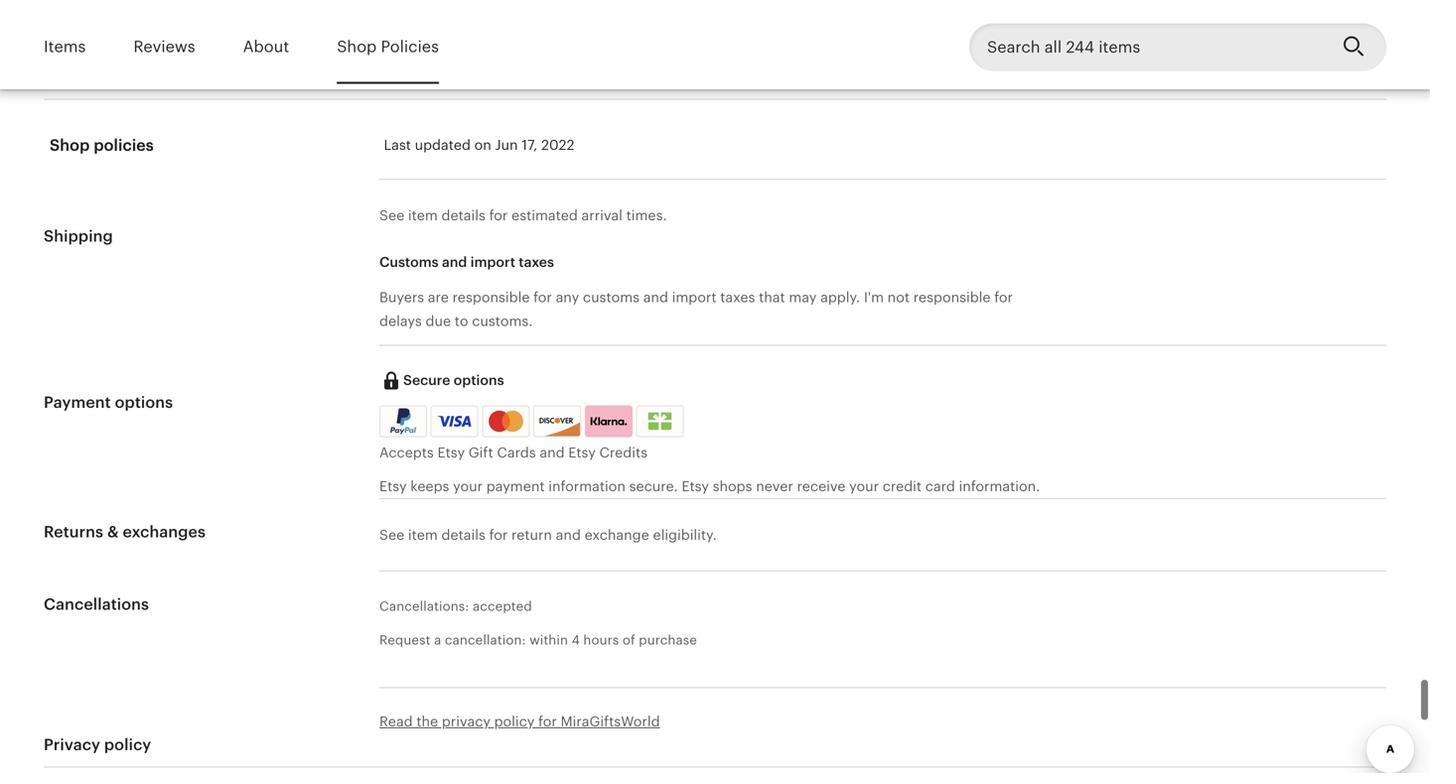 Task type: describe. For each thing, give the bounding box(es) containing it.
for for see item details for estimated arrival times.
[[489, 208, 508, 223]]

estimated
[[512, 208, 578, 223]]

within
[[530, 634, 568, 648]]

jun
[[495, 137, 518, 153]]

4
[[572, 634, 580, 648]]

secure.
[[629, 479, 678, 495]]

2022
[[541, 137, 575, 153]]

2 your from the left
[[850, 479, 879, 495]]

receive
[[797, 479, 846, 495]]

times.
[[627, 208, 667, 223]]

credits
[[600, 445, 648, 461]]

Search all 244 items text field
[[970, 23, 1327, 71]]

policy inside button
[[494, 714, 535, 730]]

to
[[455, 313, 468, 329]]

visa image
[[438, 413, 472, 431]]

any
[[556, 289, 579, 305]]

exchanges
[[123, 524, 206, 541]]

privacy
[[44, 737, 100, 755]]

reviews
[[134, 38, 195, 56]]

for inside button
[[538, 714, 557, 730]]

details for estimated
[[442, 208, 486, 223]]

buyers are responsible for any customs and import taxes that may apply. i'm not responsible for delays due to customs.
[[380, 289, 1013, 329]]

shops
[[713, 479, 753, 495]]

arrival
[[582, 208, 623, 223]]

secure options
[[403, 373, 504, 388]]

privacy
[[442, 714, 491, 730]]

updated
[[415, 137, 471, 153]]

payment
[[44, 394, 111, 412]]

a
[[434, 634, 441, 648]]

etsy down accepts
[[380, 479, 407, 495]]

see item details for return and exchange eligibility.
[[380, 527, 717, 543]]

and right 'return'
[[556, 527, 581, 543]]

read the privacy policy for miragiftsworld
[[380, 714, 660, 730]]

payment options
[[44, 394, 173, 412]]

import inside buyers are responsible for any customs and import taxes that may apply. i'm not responsible for delays due to customs.
[[672, 289, 717, 305]]

options for payment options
[[115, 394, 173, 412]]

return
[[512, 527, 552, 543]]

paypal image
[[382, 409, 424, 435]]

see for see item details for estimated arrival times.
[[380, 208, 405, 223]]

1 responsible from the left
[[453, 289, 530, 305]]

returns
[[44, 524, 103, 541]]

cancellations: accepted
[[380, 600, 532, 614]]

options for secure options
[[454, 373, 504, 388]]

1 your from the left
[[453, 479, 483, 495]]

last
[[384, 137, 411, 153]]

exchange
[[585, 527, 649, 543]]

about link
[[243, 24, 289, 70]]

0 vertical spatial import
[[471, 254, 516, 270]]

items link
[[44, 24, 86, 70]]

giftcard image
[[643, 413, 677, 431]]

see for see item details for return and exchange eligibility.
[[380, 527, 405, 543]]

miragiftsworld
[[561, 714, 660, 730]]

apply.
[[821, 289, 861, 305]]

and up are
[[442, 254, 467, 270]]

read
[[380, 714, 413, 730]]

for for buyers are responsible for any customs and import taxes that may apply. i'm not responsible for delays due to customs.
[[534, 289, 552, 305]]

2 responsible from the left
[[914, 289, 991, 305]]

0 vertical spatial taxes
[[519, 254, 554, 270]]

taxes inside buyers are responsible for any customs and import taxes that may apply. i'm not responsible for delays due to customs.
[[720, 289, 755, 305]]

shop for shop policies
[[50, 136, 90, 154]]

are
[[428, 289, 449, 305]]

and down discover image
[[540, 445, 565, 461]]

policies
[[94, 136, 154, 154]]

cancellation:
[[445, 634, 526, 648]]

1 vertical spatial policy
[[104, 737, 151, 755]]

not
[[888, 289, 910, 305]]

secure
[[403, 373, 450, 388]]

privacy policy
[[44, 737, 151, 755]]

gift
[[469, 445, 493, 461]]



Task type: vqa. For each thing, say whether or not it's contained in the screenshot.
2nd 5.0
no



Task type: locate. For each thing, give the bounding box(es) containing it.
last updated on jun 17, 2022
[[384, 137, 575, 153]]

details up customs and import taxes
[[442, 208, 486, 223]]

and right customs
[[643, 289, 669, 305]]

1 vertical spatial import
[[672, 289, 717, 305]]

options up visa image
[[454, 373, 504, 388]]

shop policies
[[337, 38, 439, 56]]

policy right the privacy
[[494, 714, 535, 730]]

your
[[453, 479, 483, 495], [850, 479, 879, 495]]

0 vertical spatial options
[[454, 373, 504, 388]]

1 horizontal spatial import
[[672, 289, 717, 305]]

1 horizontal spatial responsible
[[914, 289, 991, 305]]

item for see item details for return and exchange eligibility.
[[408, 527, 438, 543]]

etsy up information
[[569, 445, 596, 461]]

information.
[[959, 479, 1040, 495]]

reviews link
[[134, 24, 195, 70]]

etsy
[[438, 445, 465, 461], [569, 445, 596, 461], [380, 479, 407, 495], [682, 479, 709, 495]]

1 vertical spatial details
[[442, 527, 486, 543]]

your down gift
[[453, 479, 483, 495]]

1 details from the top
[[442, 208, 486, 223]]

1 horizontal spatial your
[[850, 479, 879, 495]]

purchase
[[639, 634, 697, 648]]

policy
[[494, 714, 535, 730], [104, 737, 151, 755]]

1 see from the top
[[380, 208, 405, 223]]

0 vertical spatial details
[[442, 208, 486, 223]]

0 horizontal spatial policy
[[104, 737, 151, 755]]

card
[[926, 479, 956, 495]]

responsible right "not"
[[914, 289, 991, 305]]

0 vertical spatial see
[[380, 208, 405, 223]]

delays
[[380, 313, 422, 329]]

item down keeps
[[408, 527, 438, 543]]

1 horizontal spatial policy
[[494, 714, 535, 730]]

&
[[107, 524, 119, 541]]

never
[[756, 479, 794, 495]]

1 horizontal spatial taxes
[[720, 289, 755, 305]]

see item details for estimated arrival times.
[[380, 208, 667, 223]]

etsy keeps your payment information secure. etsy shops never receive your credit card information.
[[380, 479, 1040, 495]]

taxes down estimated
[[519, 254, 554, 270]]

1 horizontal spatial shop
[[337, 38, 377, 56]]

2 item from the top
[[408, 527, 438, 543]]

2 see from the top
[[380, 527, 405, 543]]

about
[[243, 38, 289, 56]]

accepts
[[380, 445, 434, 461]]

details for return
[[442, 527, 486, 543]]

customs
[[380, 254, 439, 270]]

1 vertical spatial options
[[115, 394, 173, 412]]

credit
[[883, 479, 922, 495]]

responsible up the customs.
[[453, 289, 530, 305]]

1 vertical spatial see
[[380, 527, 405, 543]]

eligibility.
[[653, 527, 717, 543]]

item up customs
[[408, 208, 438, 223]]

item for see item details for estimated arrival times.
[[408, 208, 438, 223]]

responsible
[[453, 289, 530, 305], [914, 289, 991, 305]]

cancellations
[[44, 596, 149, 614]]

customs and import taxes
[[380, 254, 554, 270]]

request a cancellation: within 4 hours of purchase
[[380, 634, 697, 648]]

due
[[426, 313, 451, 329]]

policies
[[381, 38, 439, 56]]

options
[[454, 373, 504, 388], [115, 394, 173, 412]]

import left the that
[[672, 289, 717, 305]]

read the privacy policy for miragiftsworld button
[[380, 713, 660, 732]]

0 horizontal spatial import
[[471, 254, 516, 270]]

discover image
[[535, 410, 582, 439]]

1 vertical spatial item
[[408, 527, 438, 543]]

0 horizontal spatial taxes
[[519, 254, 554, 270]]

1 item from the top
[[408, 208, 438, 223]]

your left the credit
[[850, 479, 879, 495]]

details down keeps
[[442, 527, 486, 543]]

on
[[475, 137, 492, 153]]

0 horizontal spatial your
[[453, 479, 483, 495]]

buyers
[[380, 289, 424, 305]]

0 vertical spatial policy
[[494, 714, 535, 730]]

0 vertical spatial item
[[408, 208, 438, 223]]

returns & exchanges
[[44, 524, 206, 541]]

and inside buyers are responsible for any customs and import taxes that may apply. i'm not responsible for delays due to customs.
[[643, 289, 669, 305]]

that
[[759, 289, 786, 305]]

1 vertical spatial taxes
[[720, 289, 755, 305]]

klarna image
[[585, 406, 633, 437]]

shipping
[[44, 227, 113, 245]]

etsy left 'shops'
[[682, 479, 709, 495]]

accepts etsy gift cards and etsy credits
[[380, 445, 648, 461]]

and
[[442, 254, 467, 270], [643, 289, 669, 305], [540, 445, 565, 461], [556, 527, 581, 543]]

1 vertical spatial shop
[[50, 136, 90, 154]]

2 details from the top
[[442, 527, 486, 543]]

taxes
[[519, 254, 554, 270], [720, 289, 755, 305]]

item
[[408, 208, 438, 223], [408, 527, 438, 543]]

i'm
[[864, 289, 884, 305]]

0 vertical spatial shop
[[337, 38, 377, 56]]

see up cancellations:
[[380, 527, 405, 543]]

taxes left the that
[[720, 289, 755, 305]]

of
[[623, 634, 636, 648]]

options right payment
[[115, 394, 173, 412]]

shop inside 'shop policies' link
[[337, 38, 377, 56]]

shop
[[337, 38, 377, 56], [50, 136, 90, 154]]

items
[[44, 38, 86, 56]]

policy right privacy
[[104, 737, 151, 755]]

may
[[789, 289, 817, 305]]

0 horizontal spatial shop
[[50, 136, 90, 154]]

0 horizontal spatial options
[[115, 394, 173, 412]]

the
[[417, 714, 438, 730]]

0 horizontal spatial responsible
[[453, 289, 530, 305]]

see
[[380, 208, 405, 223], [380, 527, 405, 543]]

customs.
[[472, 313, 533, 329]]

shop policies link
[[337, 24, 439, 70]]

for
[[489, 208, 508, 223], [534, 289, 552, 305], [995, 289, 1013, 305], [489, 527, 508, 543], [538, 714, 557, 730]]

17,
[[522, 137, 538, 153]]

payment
[[487, 479, 545, 495]]

cards
[[497, 445, 536, 461]]

cancellations:
[[380, 600, 469, 614]]

mastercard image
[[485, 409, 527, 435]]

see up customs
[[380, 208, 405, 223]]

1 horizontal spatial options
[[454, 373, 504, 388]]

import
[[471, 254, 516, 270], [672, 289, 717, 305]]

keeps
[[411, 479, 449, 495]]

hours
[[584, 634, 619, 648]]

shop policies
[[50, 136, 154, 154]]

details
[[442, 208, 486, 223], [442, 527, 486, 543]]

etsy left gift
[[438, 445, 465, 461]]

import down 'see item details for estimated arrival times.'
[[471, 254, 516, 270]]

shop for shop policies
[[337, 38, 377, 56]]

for for see item details for return and exchange eligibility.
[[489, 527, 508, 543]]

accepted
[[473, 600, 532, 614]]

customs
[[583, 289, 640, 305]]

request
[[380, 634, 431, 648]]

information
[[549, 479, 626, 495]]



